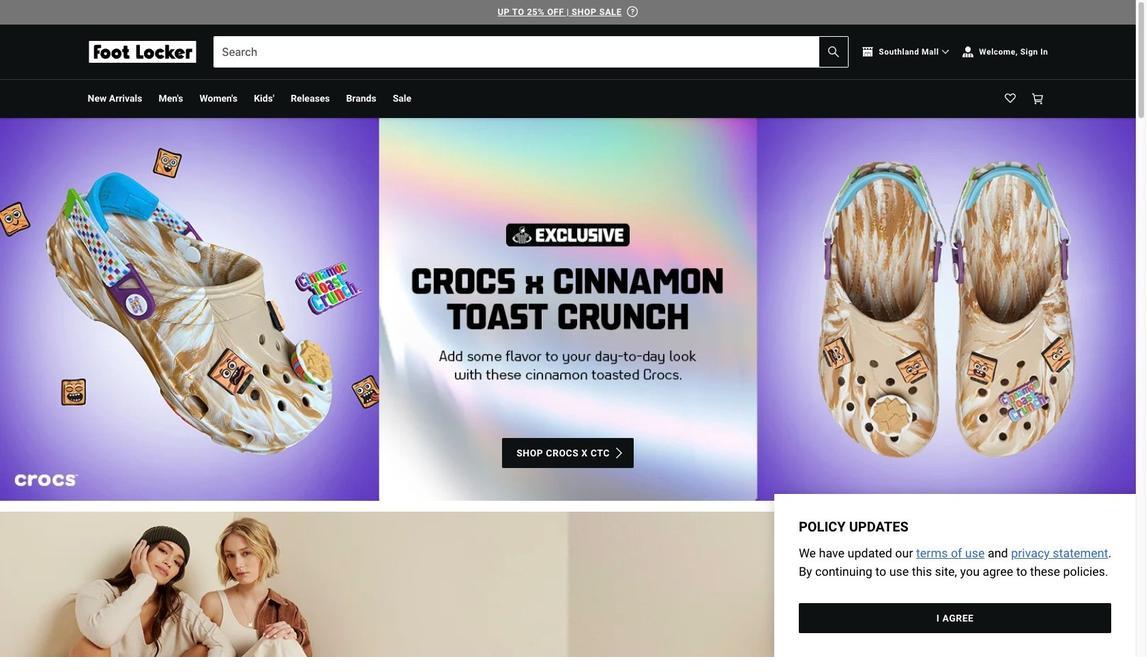 Task type: describe. For each thing, give the bounding box(es) containing it.
foot locker logo links to the home page image
[[88, 41, 197, 62]]

add some flavor to your day-to-day look with these cinnamon toasted crocs. shop crocs x ctc image
[[0, 118, 1136, 501]]

this month, it's all about premium styles she loves. shop women's image
[[0, 512, 1136, 657]]

cart: 0 items image
[[1032, 93, 1043, 104]]



Task type: vqa. For each thing, say whether or not it's contained in the screenshot.
This month, it's all about premium styles she loves. Shop Women's image
yes



Task type: locate. For each thing, give the bounding box(es) containing it.
None search field
[[213, 36, 849, 67]]

privacy banner region
[[774, 494, 1136, 657]]

search submit image
[[829, 46, 840, 57]]

Search search field
[[214, 37, 849, 67]]

toolbar
[[88, 80, 760, 118]]

my favorites image
[[1005, 93, 1016, 104]]

more information about up to 25% off | shop sale promotion image
[[628, 6, 638, 17]]

primary element
[[77, 80, 1060, 118]]



